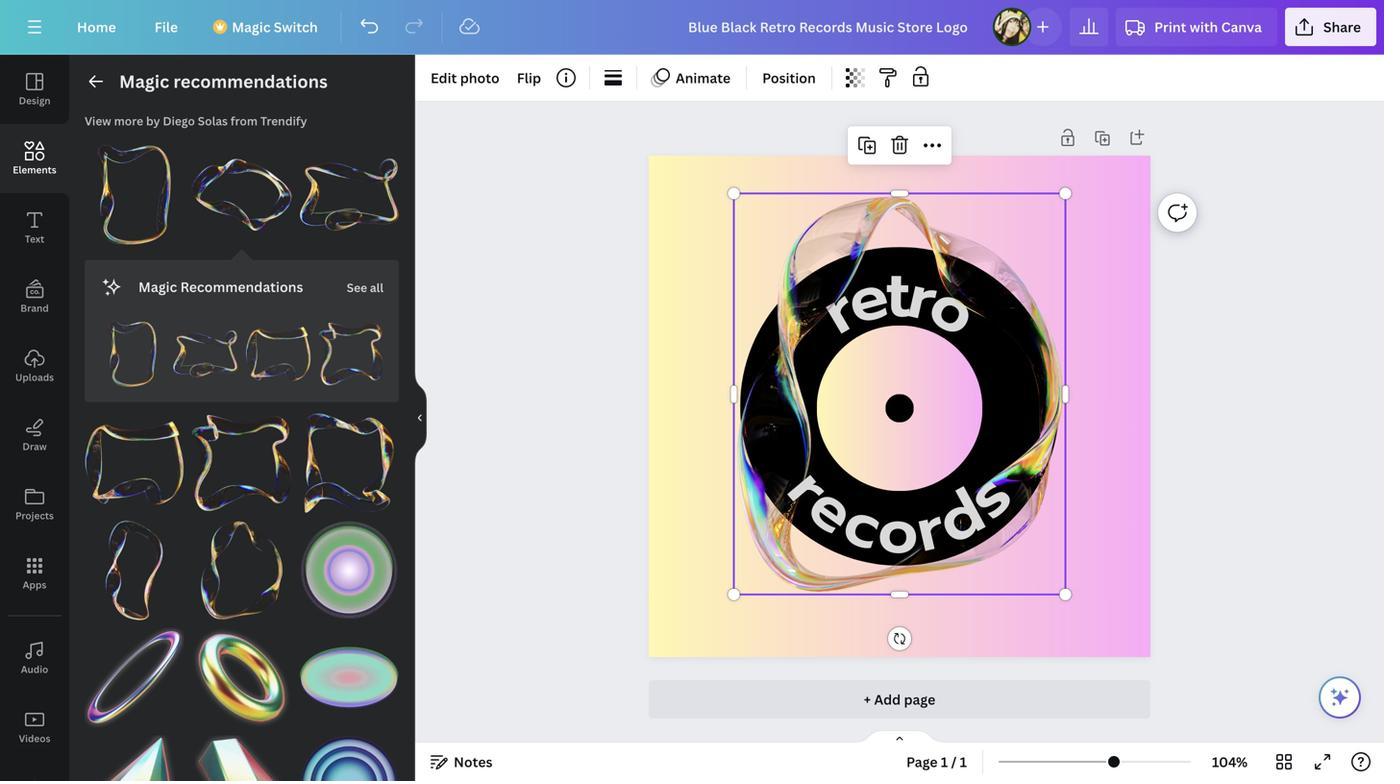 Task type: locate. For each thing, give the bounding box(es) containing it.
uploads
[[15, 371, 54, 384]]

design
[[19, 94, 51, 107]]

magic for magic recommendations
[[119, 70, 169, 93]]

magic left recommendations
[[138, 278, 177, 296]]

2 holographic chrome decorative ring image from the left
[[192, 628, 292, 728]]

recommendations
[[180, 278, 303, 296]]

0 vertical spatial holographic chrome decorative circle image
[[299, 521, 399, 621]]

share button
[[1285, 8, 1377, 46]]

2 vertical spatial magic
[[138, 278, 177, 296]]

+
[[864, 691, 871, 709]]

notes button
[[423, 747, 500, 778]]

magic up by
[[119, 70, 169, 93]]

1 vertical spatial holographic chrome decorative circle image
[[299, 736, 399, 782]]

print
[[1155, 18, 1187, 36]]

c
[[831, 475, 894, 576]]

edit
[[431, 69, 457, 87]]

1
[[941, 753, 948, 771], [960, 753, 967, 771]]

holographic chrome decorative ring image
[[85, 628, 184, 728], [192, 628, 292, 728]]

2 1 from the left
[[960, 753, 967, 771]]

magic switch button
[[201, 8, 333, 46]]

magic inside button
[[232, 18, 271, 36]]

draw button
[[0, 401, 69, 470]]

1 vertical spatial magic
[[119, 70, 169, 93]]

1 horizontal spatial 1
[[960, 753, 967, 771]]

magic
[[232, 18, 271, 36], [119, 70, 169, 93], [138, 278, 177, 296]]

0 vertical spatial magic
[[232, 18, 271, 36]]

transparent liquid blob frame image
[[85, 145, 184, 245], [192, 145, 292, 245], [299, 145, 399, 245], [100, 322, 165, 387], [173, 322, 238, 387], [246, 322, 311, 387], [318, 322, 384, 387], [85, 414, 184, 513], [192, 414, 292, 513], [299, 414, 399, 513], [85, 521, 184, 621], [192, 521, 292, 621]]

Design title text field
[[673, 8, 985, 46]]

see
[[347, 280, 367, 296]]

add
[[874, 691, 901, 709]]

magic switch
[[232, 18, 318, 36]]

view more by diego solas from trendify
[[85, 113, 307, 129]]

by
[[146, 113, 160, 129]]

magic left switch
[[232, 18, 271, 36]]

r
[[765, 448, 854, 529], [907, 480, 953, 578]]

1 left /
[[941, 753, 948, 771]]

2 holographic chrome decorative circle image from the top
[[299, 736, 399, 782]]

1 right /
[[960, 753, 967, 771]]

0 horizontal spatial holographic chrome decorative ring image
[[85, 628, 184, 728]]

canva assistant image
[[1328, 686, 1352, 709]]

solas
[[198, 113, 228, 129]]

draw
[[22, 440, 47, 453]]

view
[[85, 113, 111, 129]]

d
[[919, 466, 1001, 569]]

text button
[[0, 193, 69, 262]]

more
[[114, 113, 143, 129]]

holographic chrome decorative pyramid image
[[85, 736, 184, 782]]

elements
[[13, 163, 56, 176]]

104% button
[[1199, 747, 1261, 778]]

flip
[[517, 69, 541, 87]]

0 horizontal spatial r
[[765, 448, 854, 529]]

projects
[[15, 509, 54, 522]]

animate
[[676, 69, 731, 87]]

magic recommendations
[[138, 278, 303, 296]]

home link
[[62, 8, 131, 46]]

holographic chrome decorative circle image
[[299, 521, 399, 621], [299, 736, 399, 782]]

page 1 / 1
[[906, 753, 967, 771]]

print with canva button
[[1116, 8, 1277, 46]]

trendify button
[[260, 113, 307, 129]]

0 horizontal spatial 1
[[941, 753, 948, 771]]

1 holographic chrome decorative circle image from the top
[[299, 521, 399, 621]]

1 horizontal spatial holographic chrome decorative ring image
[[192, 628, 292, 728]]

animate button
[[645, 62, 738, 93]]

page
[[906, 753, 938, 771]]

with
[[1190, 18, 1218, 36]]

holographic chrome decorative ring image up holographic chrome decorative pyramid image
[[85, 628, 184, 728]]

magic for magic switch
[[232, 18, 271, 36]]

audio button
[[0, 624, 69, 693]]

share
[[1324, 18, 1361, 36]]

/
[[951, 753, 957, 771]]

magic recommendations
[[119, 70, 328, 93]]

all
[[370, 280, 384, 296]]

holographic chrome decorative hexagon image
[[192, 736, 292, 782]]

group
[[85, 134, 184, 245], [299, 134, 399, 245], [192, 145, 292, 245], [100, 310, 165, 387], [173, 310, 238, 387], [246, 310, 311, 387], [318, 310, 384, 387], [85, 402, 184, 513], [192, 402, 292, 513], [299, 402, 399, 513], [85, 510, 184, 621], [299, 510, 399, 621], [192, 521, 292, 621], [85, 617, 184, 728], [192, 628, 292, 728], [299, 628, 399, 728], [85, 724, 184, 782], [192, 724, 292, 782], [299, 724, 399, 782]]

brand
[[20, 302, 49, 315]]

elements button
[[0, 124, 69, 193]]

switch
[[274, 18, 318, 36]]

see all button
[[345, 268, 385, 306]]

holographic chrome decorative ring image up holographic chrome decorative hexagon image
[[192, 628, 292, 728]]



Task type: vqa. For each thing, say whether or not it's contained in the screenshot.
sign-
no



Task type: describe. For each thing, give the bounding box(es) containing it.
view more by diego solas button
[[85, 113, 228, 129]]

from
[[231, 113, 258, 129]]

1 1 from the left
[[941, 753, 948, 771]]

position button
[[755, 62, 824, 93]]

1 holographic chrome decorative ring image from the left
[[85, 628, 184, 728]]

apps button
[[0, 539, 69, 608]]

videos button
[[0, 693, 69, 762]]

brand button
[[0, 262, 69, 332]]

recommendations
[[173, 70, 328, 93]]

projects button
[[0, 470, 69, 539]]

audio
[[21, 663, 48, 676]]

+ add page button
[[649, 681, 1151, 719]]

show pages image
[[854, 730, 946, 745]]

edit photo button
[[423, 62, 507, 93]]

text
[[25, 233, 44, 246]]

see all
[[347, 280, 384, 296]]

104%
[[1212, 753, 1248, 771]]

file button
[[139, 8, 193, 46]]

o
[[876, 484, 920, 580]]

e
[[789, 460, 875, 559]]

flip button
[[509, 62, 549, 93]]

file
[[155, 18, 178, 36]]

position
[[762, 69, 816, 87]]

videos
[[19, 732, 50, 745]]

design button
[[0, 55, 69, 124]]

edit photo
[[431, 69, 500, 87]]

photo
[[460, 69, 500, 87]]

+ add page
[[864, 691, 936, 709]]

page
[[904, 691, 936, 709]]

uploads button
[[0, 332, 69, 401]]

s
[[944, 451, 1034, 541]]

diego
[[163, 113, 195, 129]]

1 horizontal spatial r
[[907, 480, 953, 578]]

home
[[77, 18, 116, 36]]

notes
[[454, 753, 493, 771]]

print with canva
[[1155, 18, 1262, 36]]

main menu bar
[[0, 0, 1384, 55]]

trendify
[[260, 113, 307, 129]]

hide image
[[414, 372, 427, 464]]

apps
[[23, 579, 46, 592]]

holographic chrome decorative oblong image
[[299, 628, 399, 728]]

magic for magic recommendations
[[138, 278, 177, 296]]

canva
[[1221, 18, 1262, 36]]

side panel tab list
[[0, 55, 69, 782]]



